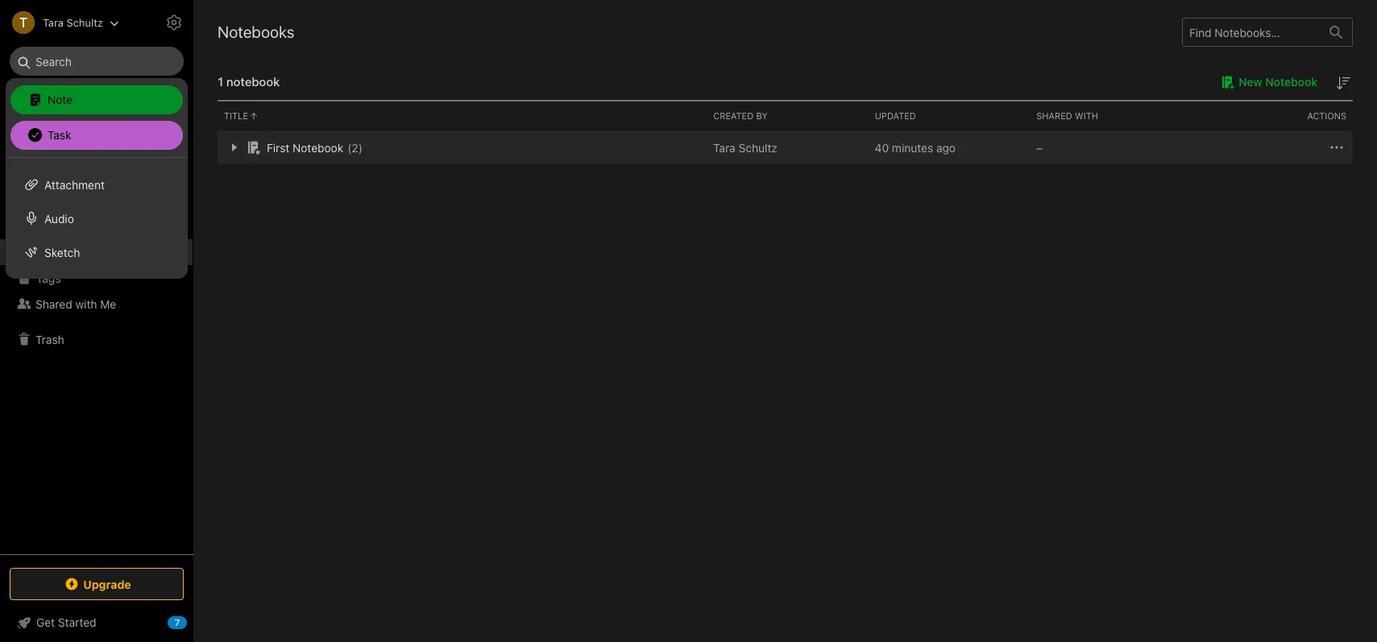 Task type: vqa. For each thing, say whether or not it's contained in the screenshot.
group
no



Task type: locate. For each thing, give the bounding box(es) containing it.
actions button
[[1191, 102, 1353, 131]]

1 vertical spatial notebook
[[293, 141, 343, 154]]

1 vertical spatial notebooks
[[36, 245, 93, 259]]

tara schultz down "created by"
[[713, 141, 777, 154]]

settings image
[[164, 13, 184, 32]]

1 vertical spatial schultz
[[739, 141, 777, 154]]

note button
[[10, 85, 183, 114]]

schultz inside first notebook row
[[739, 141, 777, 154]]

me
[[100, 297, 116, 311]]

1 horizontal spatial new
[[1239, 75, 1262, 89]]

tara down created
[[713, 141, 735, 154]]

tara inside account field
[[43, 16, 64, 29]]

tara up search text field
[[43, 16, 64, 29]]

new button
[[10, 85, 184, 114]]

new inside button
[[1239, 75, 1262, 89]]

40
[[875, 141, 889, 154]]

0 horizontal spatial schultz
[[66, 16, 103, 29]]

1 horizontal spatial notebooks
[[218, 23, 295, 41]]

tags
[[36, 271, 61, 285]]

0 vertical spatial tara
[[43, 16, 64, 29]]

first notebook ( 2 )
[[267, 141, 363, 154]]

schultz down 'by'
[[739, 141, 777, 154]]

get started
[[36, 616, 96, 629]]

0 horizontal spatial tara schultz
[[43, 16, 103, 29]]

1 vertical spatial tara
[[713, 141, 735, 154]]

shared
[[35, 297, 72, 311]]

shared with me link
[[0, 291, 193, 317]]

notebooks
[[218, 23, 295, 41], [36, 245, 93, 259]]

actions
[[1307, 110, 1346, 121]]

notebook inside new notebook button
[[1265, 75, 1317, 89]]

get
[[36, 616, 55, 629]]

created by button
[[707, 102, 868, 131]]

tara schultz inside account field
[[43, 16, 103, 29]]

ago
[[936, 141, 956, 154]]

new
[[1239, 75, 1262, 89], [35, 92, 59, 106]]

row group containing first notebook
[[218, 131, 1353, 164]]

first notebook row
[[218, 131, 1353, 164]]

1 vertical spatial new
[[35, 92, 59, 106]]

notebooks element
[[193, 0, 1377, 642]]

0 vertical spatial schultz
[[66, 16, 103, 29]]

tara schultz up search text field
[[43, 16, 103, 29]]

Sort field
[[1334, 73, 1353, 93]]

arrow image
[[224, 138, 243, 157]]

schultz inside account field
[[66, 16, 103, 29]]

started
[[58, 616, 96, 629]]

tree containing home
[[0, 127, 193, 554]]

shared with me
[[35, 297, 116, 311]]

new up 'task'
[[35, 92, 59, 106]]

0 horizontal spatial new
[[35, 92, 59, 106]]

attachment
[[44, 178, 105, 191]]

home
[[35, 133, 66, 146]]

by
[[756, 110, 768, 121]]

sketch
[[44, 245, 80, 259]]

0 vertical spatial new
[[1239, 75, 1262, 89]]

Help and Learning task checklist field
[[0, 610, 193, 636]]

schultz
[[66, 16, 103, 29], [739, 141, 777, 154]]

0 horizontal spatial notebooks
[[36, 245, 93, 259]]

shared
[[1036, 110, 1072, 121]]

1 horizontal spatial tara schultz
[[713, 141, 777, 154]]

click to collapse image
[[187, 612, 199, 632]]

created
[[713, 110, 754, 121]]

0 horizontal spatial tara
[[43, 16, 64, 29]]

Account field
[[0, 6, 119, 39]]

schultz up search text field
[[66, 16, 103, 29]]

new up actions button
[[1239, 75, 1262, 89]]

notebooks up tags
[[36, 245, 93, 259]]

new for new
[[35, 92, 59, 106]]

notebooks up notebook
[[218, 23, 295, 41]]

tara
[[43, 16, 64, 29], [713, 141, 735, 154]]

notebook inside first notebook row
[[293, 141, 343, 154]]

tasks button
[[0, 204, 193, 230]]

notebook for new
[[1265, 75, 1317, 89]]

1 horizontal spatial schultz
[[739, 141, 777, 154]]

Search text field
[[21, 47, 172, 76]]

more actions image
[[1327, 138, 1346, 157]]

shared with
[[1036, 110, 1098, 121]]

first
[[267, 141, 289, 154]]

audio button
[[6, 201, 188, 235]]

1 vertical spatial tara schultz
[[713, 141, 777, 154]]

tree
[[0, 127, 193, 554]]

0 vertical spatial notebook
[[1265, 75, 1317, 89]]

notebook for first
[[293, 141, 343, 154]]

notebook left (
[[293, 141, 343, 154]]

note creation menu element
[[10, 82, 183, 153]]

None search field
[[21, 47, 172, 76]]

new notebook button
[[1216, 73, 1317, 92]]

new notebook
[[1239, 75, 1317, 89]]

7
[[175, 617, 180, 628]]

notebook
[[1265, 75, 1317, 89], [293, 141, 343, 154]]

tasks
[[35, 210, 65, 224]]

row group
[[218, 131, 1353, 164]]

notebook up actions button
[[1265, 75, 1317, 89]]

new inside popup button
[[35, 92, 59, 106]]

0 vertical spatial tara schultz
[[43, 16, 103, 29]]

1 horizontal spatial tara
[[713, 141, 735, 154]]

tara schultz
[[43, 16, 103, 29], [713, 141, 777, 154]]

updated button
[[868, 102, 1030, 131]]

title
[[224, 110, 248, 121]]

0 horizontal spatial notebook
[[293, 141, 343, 154]]

1 horizontal spatial notebook
[[1265, 75, 1317, 89]]



Task type: describe. For each thing, give the bounding box(es) containing it.
upgrade
[[83, 577, 131, 591]]

1 notebook
[[218, 74, 280, 89]]

40 minutes ago
[[875, 141, 956, 154]]

created by
[[713, 110, 768, 121]]

title button
[[218, 102, 707, 131]]

with
[[75, 297, 97, 311]]

1
[[218, 74, 223, 89]]

tara schultz inside first notebook row
[[713, 141, 777, 154]]

shortcuts button
[[0, 152, 193, 178]]

upgrade button
[[10, 568, 184, 600]]

)
[[358, 141, 363, 154]]

notes
[[35, 184, 66, 198]]

attachment button
[[6, 168, 188, 201]]

home link
[[0, 127, 193, 152]]

–
[[1036, 141, 1043, 154]]

note
[[48, 92, 73, 106]]

new for new notebook
[[1239, 75, 1262, 89]]

More actions field
[[1327, 138, 1346, 157]]

expand notebooks image
[[4, 246, 17, 259]]

2
[[352, 141, 358, 154]]

notes link
[[0, 178, 193, 204]]

with
[[1075, 110, 1098, 121]]

Find Notebooks… text field
[[1183, 19, 1320, 46]]

updated
[[875, 110, 916, 121]]

row group inside notebooks element
[[218, 131, 1353, 164]]

(
[[347, 141, 352, 154]]

notebook
[[226, 74, 280, 89]]

shared with button
[[1030, 102, 1191, 131]]

minutes
[[892, 141, 933, 154]]

trash
[[35, 332, 64, 346]]

0 vertical spatial notebooks
[[218, 23, 295, 41]]

task
[[48, 128, 71, 141]]

shortcuts
[[36, 158, 87, 172]]

tags button
[[0, 265, 193, 291]]

sort options image
[[1334, 73, 1353, 93]]

tara inside first notebook row
[[713, 141, 735, 154]]

notebooks link
[[0, 239, 193, 265]]

trash link
[[0, 326, 193, 352]]

audio
[[44, 212, 74, 225]]

task button
[[10, 121, 183, 150]]

sketch button
[[6, 235, 188, 269]]



